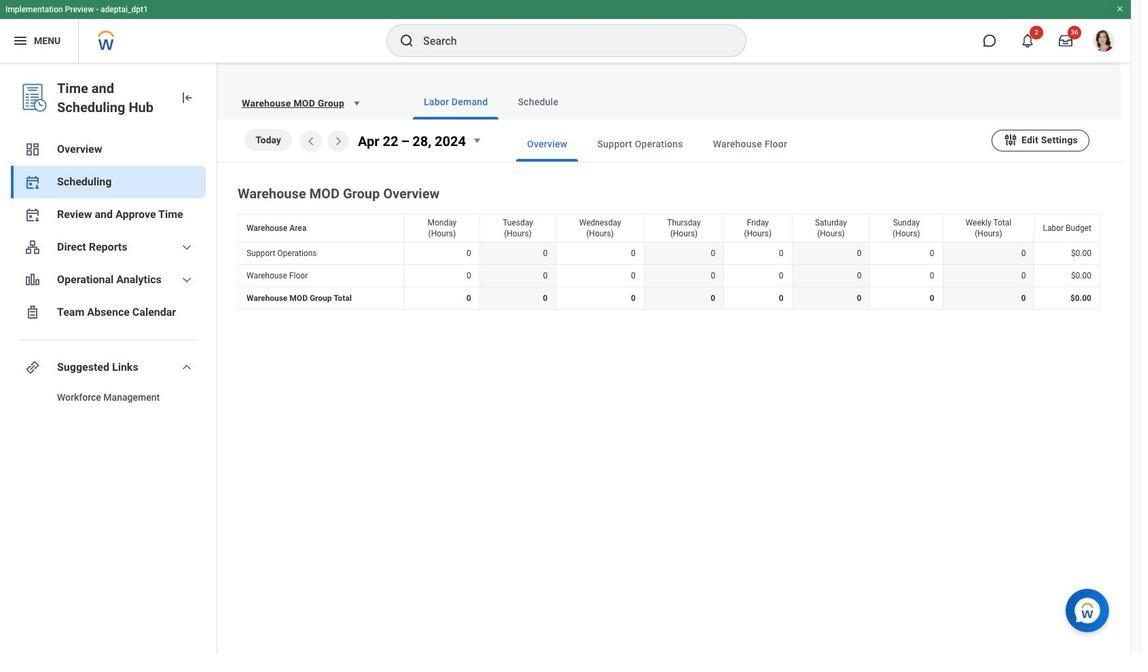 Task type: vqa. For each thing, say whether or not it's contained in the screenshot.
1st calendar user solid image from the bottom of the NAVIGATION PANE region
yes



Task type: describe. For each thing, give the bounding box(es) containing it.
justify image
[[12, 33, 29, 49]]

notifications large image
[[1021, 34, 1035, 48]]

time and scheduling hub element
[[57, 79, 168, 117]]

search image
[[399, 33, 415, 49]]

calendar user solid image
[[24, 207, 41, 223]]

0 vertical spatial tab list
[[386, 84, 1105, 120]]

chart image
[[24, 272, 41, 288]]

chevron down small image for link image
[[179, 359, 195, 376]]

chevron right small image
[[330, 133, 346, 149]]

inbox large image
[[1059, 34, 1073, 48]]

profile logan mcneil image
[[1093, 30, 1115, 54]]

dashboard image
[[24, 141, 41, 158]]

chevron down small image for view team image
[[179, 239, 195, 255]]

close environment banner image
[[1116, 5, 1124, 13]]



Task type: locate. For each thing, give the bounding box(es) containing it.
caret down small image
[[469, 133, 485, 149]]

0 vertical spatial chevron down small image
[[179, 239, 195, 255]]

chevron left small image
[[303, 133, 319, 149]]

transformation import image
[[179, 90, 195, 106]]

link image
[[24, 359, 41, 376]]

caret down small image
[[350, 96, 363, 110]]

navigation pane region
[[0, 62, 217, 654]]

calendar user solid image
[[24, 174, 41, 190]]

task timeoff image
[[24, 304, 41, 321]]

chevron down small image
[[179, 272, 195, 288]]

chevron down small image
[[179, 239, 195, 255], [179, 359, 195, 376]]

view team image
[[24, 239, 41, 255]]

tab list
[[386, 84, 1105, 120], [489, 126, 992, 162]]

banner
[[0, 0, 1131, 62]]

configure image
[[1003, 132, 1018, 147]]

1 chevron down small image from the top
[[179, 239, 195, 255]]

tab panel
[[217, 120, 1121, 313]]

2 chevron down small image from the top
[[179, 359, 195, 376]]

1 vertical spatial tab list
[[489, 126, 992, 162]]

1 vertical spatial chevron down small image
[[179, 359, 195, 376]]

Search Workday  search field
[[423, 26, 718, 56]]



